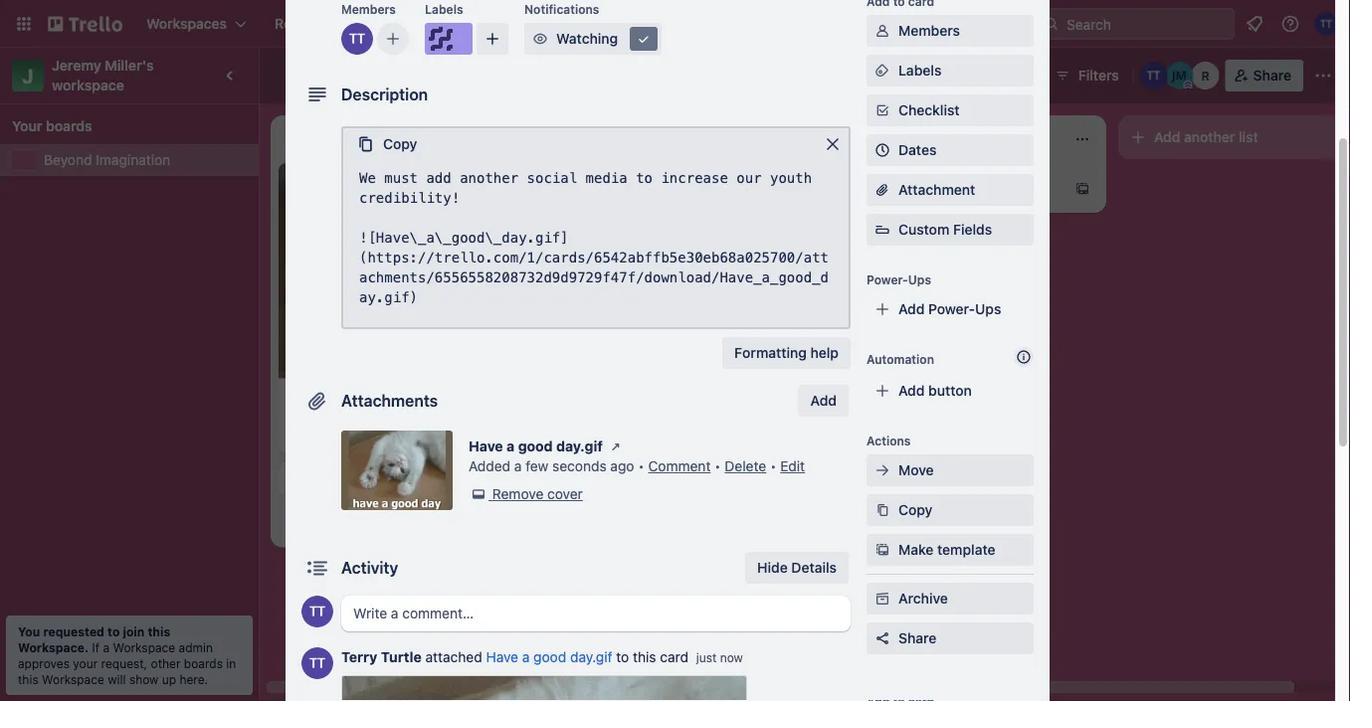 Task type: locate. For each thing, give the bounding box(es) containing it.
have up added
[[469, 439, 503, 455]]

this left just
[[633, 650, 657, 667]]

1 horizontal spatial members
[[899, 23, 961, 39]]

Write a comment text field
[[341, 597, 851, 633]]

1 horizontal spatial boards
[[184, 657, 223, 671]]

open information menu image
[[1281, 14, 1301, 34]]

sm image inside the labels link
[[873, 61, 893, 81]]

1 horizontal spatial color: purple, title: none image
[[425, 23, 473, 55]]

sm image
[[531, 29, 551, 49], [634, 29, 654, 49], [873, 61, 893, 81], [873, 101, 893, 121], [469, 485, 489, 505], [873, 501, 893, 521]]

1 vertical spatial beyond imagination
[[44, 152, 170, 168]]

template
[[938, 543, 996, 559]]

imagination inside board name text box
[[353, 65, 454, 86]]

jeremy
[[52, 57, 101, 74]]

create inside button
[[589, 15, 633, 32]]

terry turtle attached have a good day.gif to this card just now
[[341, 650, 744, 667]]

share down the archive
[[899, 631, 937, 648]]

power- down custom
[[867, 273, 909, 287]]

add down kickoff
[[311, 516, 337, 532]]

this
[[148, 625, 170, 639], [633, 650, 657, 667], [18, 673, 38, 687]]

add a card down kickoff meeting
[[311, 516, 381, 532]]

to left join
[[108, 625, 120, 639]]

0 horizontal spatial labels
[[425, 2, 464, 16]]

None text field
[[359, 169, 833, 308]]

color: purple, title: none image right the add members to card icon
[[425, 23, 473, 55]]

add down automation
[[899, 383, 925, 400]]

sm image for archive
[[873, 590, 893, 610]]

add down thinking
[[593, 228, 620, 245]]

1 horizontal spatial copy
[[899, 503, 933, 519]]

show
[[129, 673, 159, 687]]

you requested to join this workspace.
[[18, 625, 170, 655]]

sm image
[[873, 21, 893, 41], [606, 438, 626, 457], [873, 461, 893, 481], [873, 541, 893, 561], [873, 590, 893, 610]]

create inside "link"
[[291, 400, 333, 417]]

0 vertical spatial add a card
[[876, 181, 947, 197]]

add a card button down dates button
[[844, 173, 1067, 205]]

actions
[[867, 435, 911, 448]]

0 vertical spatial have
[[469, 439, 503, 455]]

share left show menu image
[[1254, 67, 1292, 84]]

beyond inside board name text box
[[285, 65, 349, 86]]

1 horizontal spatial add a card button
[[561, 221, 784, 253]]

1 vertical spatial boards
[[184, 657, 223, 671]]

hide details
[[758, 560, 837, 577]]

1 horizontal spatial workspace
[[113, 641, 175, 655]]

add button
[[799, 386, 849, 418]]

workspace
[[52, 77, 124, 94]]

0 horizontal spatial to
[[108, 625, 120, 639]]

here.
[[180, 673, 208, 687]]

add a card button
[[844, 173, 1067, 205], [561, 221, 784, 253], [279, 508, 502, 540]]

1 horizontal spatial ups
[[976, 302, 1002, 318]]

to inside you requested to join this workspace.
[[108, 625, 120, 639]]

if a workspace admin approves your request, other boards in this workspace will show up here.
[[18, 641, 236, 687]]

thinking
[[573, 185, 628, 201]]

share
[[1254, 67, 1292, 84], [899, 631, 937, 648]]

0 vertical spatial day.gif
[[557, 439, 603, 455]]

sm image up the labels link at the top of the page
[[873, 21, 893, 41]]

share button down archive link
[[867, 624, 1034, 656]]

color: purple, title: none image up create instagram
[[291, 387, 331, 395]]

sm image down 'actions'
[[873, 461, 893, 481]]

workspace down join
[[113, 641, 175, 655]]

sm image inside checklist link
[[873, 101, 893, 121]]

add a card
[[876, 181, 947, 197], [593, 228, 664, 245], [311, 516, 381, 532]]

to down "write a comment" text field
[[617, 650, 629, 667]]

sm image down the members link
[[873, 61, 893, 81]]

a right the attached
[[522, 650, 530, 667]]

custom fields
[[899, 222, 993, 238]]

approves
[[18, 657, 70, 671]]

ups
[[909, 273, 932, 287], [976, 302, 1002, 318]]

0 horizontal spatial share
[[899, 631, 937, 648]]

0 horizontal spatial add a card button
[[279, 508, 502, 540]]

0 vertical spatial imagination
[[353, 65, 454, 86]]

formatting
[[735, 345, 807, 362]]

1 vertical spatial have
[[486, 650, 519, 667]]

0 horizontal spatial copy
[[383, 136, 417, 153]]

add
[[1155, 129, 1181, 145], [876, 181, 902, 197], [593, 228, 620, 245], [899, 302, 925, 318], [899, 383, 925, 400], [811, 393, 837, 410], [311, 516, 337, 532]]

0 horizontal spatial create
[[291, 400, 333, 417]]

a right if
[[103, 641, 110, 655]]

members
[[341, 2, 396, 16], [899, 23, 961, 39]]

add a card button down the thinking link
[[561, 221, 784, 253]]

0 vertical spatial this
[[148, 625, 170, 639]]

1 vertical spatial to
[[617, 650, 629, 667]]

good
[[518, 439, 553, 455], [534, 650, 567, 667]]

custom fields button
[[867, 221, 1034, 240]]

copy down description
[[383, 136, 417, 153]]

boards down admin on the bottom left of the page
[[184, 657, 223, 671]]

0 horizontal spatial power-
[[867, 273, 909, 287]]

turtle
[[381, 650, 422, 667]]

1 vertical spatial create
[[291, 400, 333, 417]]

0 vertical spatial to
[[108, 625, 120, 639]]

this inside if a workspace admin approves your request, other boards in this workspace will show up here.
[[18, 673, 38, 687]]

add power-ups
[[899, 302, 1002, 318]]

sm image for labels
[[873, 61, 893, 81]]

0 vertical spatial share
[[1254, 67, 1292, 84]]

card down meeting on the bottom left of page
[[352, 516, 381, 532]]

0 vertical spatial ups
[[909, 273, 932, 287]]

2 horizontal spatial add a card
[[876, 181, 947, 197]]

remove cover
[[493, 487, 583, 503]]

share button down the '0 notifications' image
[[1226, 60, 1304, 92]]

notifications
[[525, 2, 600, 16]]

sm image inside copy link
[[873, 501, 893, 521]]

sm image left the archive
[[873, 590, 893, 610]]

0 vertical spatial color: purple, title: none image
[[425, 23, 473, 55]]

sm image up ago
[[606, 438, 626, 457]]

1 vertical spatial color: purple, title: none image
[[291, 387, 331, 395]]

2 vertical spatial this
[[18, 673, 38, 687]]

0 vertical spatial workspace
[[113, 641, 175, 655]]

boards inside if a workspace admin approves your request, other boards in this workspace will show up here.
[[184, 657, 223, 671]]

sm image inside the members link
[[873, 21, 893, 41]]

create
[[589, 15, 633, 32], [291, 400, 333, 417]]

beyond imagination
[[285, 65, 454, 86], [44, 152, 170, 168]]

watching button
[[525, 23, 662, 55]]

have right the attached
[[486, 650, 519, 667]]

0 horizontal spatial this
[[18, 673, 38, 687]]

button
[[929, 383, 972, 400]]

sm image for watching
[[531, 29, 551, 49]]

sm image for members
[[873, 21, 893, 41]]

card down dates
[[917, 181, 947, 197]]

0 horizontal spatial beyond
[[44, 152, 92, 168]]

0 vertical spatial share button
[[1226, 60, 1304, 92]]

good up few
[[518, 439, 553, 455]]

workspace
[[113, 641, 175, 655], [42, 673, 104, 687]]

imagination down your boards with 1 items element
[[96, 152, 170, 168]]

sm image down 'actions'
[[873, 501, 893, 521]]

beyond imagination down your boards with 1 items element
[[44, 152, 170, 168]]

terry turtle (terryturtle) image
[[341, 23, 373, 55], [1141, 62, 1168, 90], [502, 423, 526, 446], [302, 597, 333, 629], [302, 649, 333, 680]]

sm image for make template
[[873, 541, 893, 561]]

1 vertical spatial ups
[[976, 302, 1002, 318]]

1 horizontal spatial share
[[1254, 67, 1292, 84]]

0 horizontal spatial workspace
[[42, 673, 104, 687]]

a down thinking
[[623, 228, 631, 245]]

boards
[[46, 118, 92, 134], [184, 657, 223, 671]]

0 vertical spatial beyond
[[285, 65, 349, 86]]

1 vertical spatial labels
[[899, 63, 942, 79]]

j
[[22, 64, 34, 87]]

1 vertical spatial power-
[[929, 302, 976, 318]]

ups up add power-ups
[[909, 273, 932, 287]]

imagination
[[353, 65, 454, 86], [96, 152, 170, 168]]

2 horizontal spatial add a card button
[[844, 173, 1067, 205]]

create instagram
[[291, 400, 401, 417]]

1 vertical spatial imagination
[[96, 152, 170, 168]]

add down 'help'
[[811, 393, 837, 410]]

add down dates
[[876, 181, 902, 197]]

make template
[[899, 543, 996, 559]]

members up the labels link at the top of the page
[[899, 23, 961, 39]]

power- down power-ups
[[929, 302, 976, 318]]

1 vertical spatial share
[[899, 631, 937, 648]]

show menu image
[[1314, 66, 1334, 86]]

1 horizontal spatial share button
[[1226, 60, 1304, 92]]

0 vertical spatial members
[[341, 2, 396, 16]]

sm image down added
[[469, 485, 489, 505]]

0 vertical spatial labels
[[425, 2, 464, 16]]

2 horizontal spatial this
[[633, 650, 657, 667]]

add a card down dates
[[876, 181, 947, 197]]

color: purple, title: none image
[[425, 23, 473, 55], [291, 387, 331, 395]]

sm image left the checklist
[[873, 101, 893, 121]]

delete link
[[725, 459, 767, 475]]

0 vertical spatial create
[[589, 15, 633, 32]]

0 vertical spatial copy
[[383, 136, 417, 153]]

boards right your
[[46, 118, 92, 134]]

join
[[123, 625, 145, 639]]

kickoff meeting link
[[291, 470, 522, 490]]

sm image down "notifications" in the top left of the page
[[531, 29, 551, 49]]

1 horizontal spatial imagination
[[353, 65, 454, 86]]

1 horizontal spatial to
[[617, 650, 629, 667]]

another
[[1185, 129, 1236, 145]]

imagination down the add members to card icon
[[353, 65, 454, 86]]

search image
[[1044, 16, 1060, 32]]

0 vertical spatial beyond imagination
[[285, 65, 454, 86]]

1 vertical spatial this
[[633, 650, 657, 667]]

day.gif down "write a comment" text field
[[570, 650, 613, 667]]

copy inside button
[[383, 136, 417, 153]]

sm image left make
[[873, 541, 893, 561]]

beyond up copy button
[[285, 65, 349, 86]]

1 horizontal spatial this
[[148, 625, 170, 639]]

0 horizontal spatial imagination
[[96, 152, 170, 168]]

1 horizontal spatial add a card
[[593, 228, 664, 245]]

0 horizontal spatial boards
[[46, 118, 92, 134]]

a
[[906, 181, 914, 197], [623, 228, 631, 245], [507, 439, 515, 455], [515, 459, 522, 475], [341, 516, 348, 532], [103, 641, 110, 655], [522, 650, 530, 667]]

add a card down thinking
[[593, 228, 664, 245]]

0 horizontal spatial share button
[[867, 624, 1034, 656]]

labels
[[425, 2, 464, 16], [899, 63, 942, 79]]

power-
[[867, 273, 909, 287], [929, 302, 976, 318]]

2 vertical spatial add a card
[[311, 516, 381, 532]]

this right join
[[148, 625, 170, 639]]

ups down fields
[[976, 302, 1002, 318]]

this down 'approves'
[[18, 673, 38, 687]]

close image
[[823, 135, 843, 155]]

sm image inside the move link
[[873, 461, 893, 481]]

workspace down your
[[42, 673, 104, 687]]

0 vertical spatial add a card button
[[844, 173, 1067, 205]]

0 horizontal spatial color: purple, title: none image
[[291, 387, 331, 395]]

0 horizontal spatial beyond imagination
[[44, 152, 170, 168]]

copy up make
[[899, 503, 933, 519]]

0 vertical spatial boards
[[46, 118, 92, 134]]

0 notifications image
[[1243, 12, 1267, 36]]

beyond
[[285, 65, 349, 86], [44, 152, 92, 168]]

a up added
[[507, 439, 515, 455]]

copy
[[383, 136, 417, 153], [899, 503, 933, 519]]

day.gif up seconds
[[557, 439, 603, 455]]

beyond down your boards
[[44, 152, 92, 168]]

dates
[[899, 142, 937, 159]]

to
[[108, 625, 120, 639], [617, 650, 629, 667]]

good down "write a comment" text field
[[534, 650, 567, 667]]

sm image inside make template link
[[873, 541, 893, 561]]

1 vertical spatial add a card button
[[561, 221, 784, 253]]

1 horizontal spatial beyond
[[285, 65, 349, 86]]

1 horizontal spatial beyond imagination
[[285, 65, 454, 86]]

beyond imagination inside board name text box
[[285, 65, 454, 86]]

create instagram link
[[291, 399, 522, 419]]

beyond imagination down the add members to card icon
[[285, 65, 454, 86]]

automation
[[867, 353, 935, 367]]

add a card button down kickoff meeting 'link'
[[279, 508, 502, 540]]

this inside you requested to join this workspace.
[[148, 625, 170, 639]]

1 horizontal spatial create
[[589, 15, 633, 32]]

few
[[526, 459, 549, 475]]

sm image inside archive link
[[873, 590, 893, 610]]

members up the add members to card icon
[[341, 2, 396, 16]]

1 vertical spatial beyond
[[44, 152, 92, 168]]

instagram
[[337, 400, 401, 417]]

r button
[[1192, 62, 1220, 90]]

color: bold red, title: "thoughts" element
[[573, 171, 648, 186]]

comment link
[[649, 459, 711, 475]]

add down power-ups
[[899, 302, 925, 318]]



Task type: vqa. For each thing, say whether or not it's contained in the screenshot.
bottom PUBLIC
no



Task type: describe. For each thing, give the bounding box(es) containing it.
sm image for copy
[[873, 501, 893, 521]]

details
[[792, 560, 837, 577]]

create button
[[577, 8, 645, 40]]

1 vertical spatial workspace
[[42, 673, 104, 687]]

miller's
[[105, 57, 154, 74]]

add members to card image
[[385, 29, 401, 49]]

added a few seconds ago
[[469, 459, 635, 475]]

1 vertical spatial add a card
[[593, 228, 664, 245]]

r
[[1202, 69, 1210, 83]]

terry
[[341, 650, 378, 667]]

add another list
[[1155, 129, 1259, 145]]

up
[[162, 673, 176, 687]]

your
[[12, 118, 42, 134]]

jeremy miller's workspace
[[52, 57, 158, 94]]

dates button
[[867, 135, 1034, 167]]

0 horizontal spatial add a card
[[311, 516, 381, 532]]

edit link
[[781, 459, 806, 475]]

hide details link
[[746, 553, 849, 585]]

attachments
[[341, 392, 438, 411]]

will
[[108, 673, 126, 687]]

terry turtle (terryturtle) image
[[1315, 12, 1339, 36]]

copy button
[[343, 129, 429, 161]]

card down the thinking link
[[635, 228, 664, 245]]

power-ups
[[867, 273, 932, 287]]

your boards with 1 items element
[[12, 114, 237, 138]]

activity
[[341, 559, 399, 578]]

sm image for move
[[873, 461, 893, 481]]

have a good day.gif
[[469, 439, 603, 455]]

sm image right watching
[[634, 29, 654, 49]]

create for create
[[589, 15, 633, 32]]

move link
[[867, 455, 1034, 487]]

admin
[[179, 641, 213, 655]]

formatting help link
[[723, 338, 851, 370]]

kickoff
[[291, 472, 336, 488]]

Board name text field
[[275, 60, 464, 92]]

add button
[[899, 383, 972, 400]]

requested
[[43, 625, 104, 639]]

your
[[73, 657, 98, 671]]

add another list button
[[1119, 115, 1351, 159]]

a down kickoff meeting
[[341, 516, 348, 532]]

just now link
[[697, 652, 744, 666]]

archive
[[899, 591, 949, 608]]

members link
[[867, 15, 1034, 47]]

description
[[341, 86, 428, 105]]

ago
[[611, 459, 635, 475]]

0 vertical spatial good
[[518, 439, 553, 455]]

archive link
[[867, 584, 1034, 616]]

thinking link
[[573, 183, 804, 203]]

thoughts
[[593, 172, 648, 186]]

seconds
[[553, 459, 607, 475]]

create from template… image
[[1075, 181, 1091, 197]]

rubyanndersson (rubyanndersson) image
[[1192, 62, 1220, 90]]

card left just
[[660, 650, 689, 667]]

1 vertical spatial day.gif
[[570, 650, 613, 667]]

1 horizontal spatial power-
[[929, 302, 976, 318]]

workspace.
[[18, 641, 89, 655]]

filters button
[[1049, 60, 1126, 92]]

meeting
[[339, 472, 392, 488]]

make
[[899, 543, 934, 559]]

request,
[[101, 657, 148, 671]]

attached
[[426, 650, 483, 667]]

automation image
[[1013, 60, 1041, 88]]

a left few
[[515, 459, 522, 475]]

kickoff meeting
[[291, 472, 392, 488]]

move
[[899, 463, 934, 479]]

attachment
[[899, 182, 976, 199]]

Search field
[[1060, 9, 1234, 39]]

create for create instagram
[[291, 400, 333, 417]]

labels link
[[867, 55, 1034, 87]]

1 vertical spatial members
[[899, 23, 961, 39]]

a inside if a workspace admin approves your request, other boards in this workspace will show up here.
[[103, 641, 110, 655]]

other
[[151, 657, 181, 671]]

jeremy miller (jeremymiller198) image
[[1166, 62, 1194, 90]]

add button button
[[867, 376, 1034, 408]]

edit
[[781, 459, 806, 475]]

1 vertical spatial copy
[[899, 503, 933, 519]]

sm image for checklist
[[873, 101, 893, 121]]

2 vertical spatial add a card button
[[279, 508, 502, 540]]

0 vertical spatial power-
[[867, 273, 909, 287]]

copy link
[[867, 495, 1034, 527]]

1 vertical spatial share button
[[867, 624, 1034, 656]]

remove cover link
[[469, 485, 583, 505]]

cover
[[548, 487, 583, 503]]

if
[[92, 641, 100, 655]]

added
[[469, 459, 511, 475]]

watching
[[556, 31, 618, 47]]

checklist link
[[867, 95, 1034, 127]]

fields
[[954, 222, 993, 238]]

filters
[[1079, 67, 1120, 84]]

make template link
[[867, 535, 1034, 567]]

primary element
[[0, 0, 1351, 48]]

custom
[[899, 222, 950, 238]]

comment
[[649, 459, 711, 475]]

add left another
[[1155, 129, 1181, 145]]

thoughts thinking
[[573, 172, 648, 201]]

have a good day.gif link
[[486, 650, 613, 667]]

1 vertical spatial good
[[534, 650, 567, 667]]

0 horizontal spatial members
[[341, 2, 396, 16]]

1 horizontal spatial labels
[[899, 63, 942, 79]]

now
[[721, 652, 744, 666]]

0 horizontal spatial ups
[[909, 273, 932, 287]]

add power-ups link
[[867, 294, 1034, 326]]

delete
[[725, 459, 767, 475]]

in
[[226, 657, 236, 671]]

you
[[18, 625, 40, 639]]

back to home image
[[48, 8, 122, 40]]

beyond imagination link
[[44, 150, 247, 170]]

remove
[[493, 487, 544, 503]]

formatting help
[[735, 345, 839, 362]]

sm image for remove cover
[[469, 485, 489, 505]]

list
[[1239, 129, 1259, 145]]

your boards
[[12, 118, 92, 134]]

a down dates
[[906, 181, 914, 197]]



